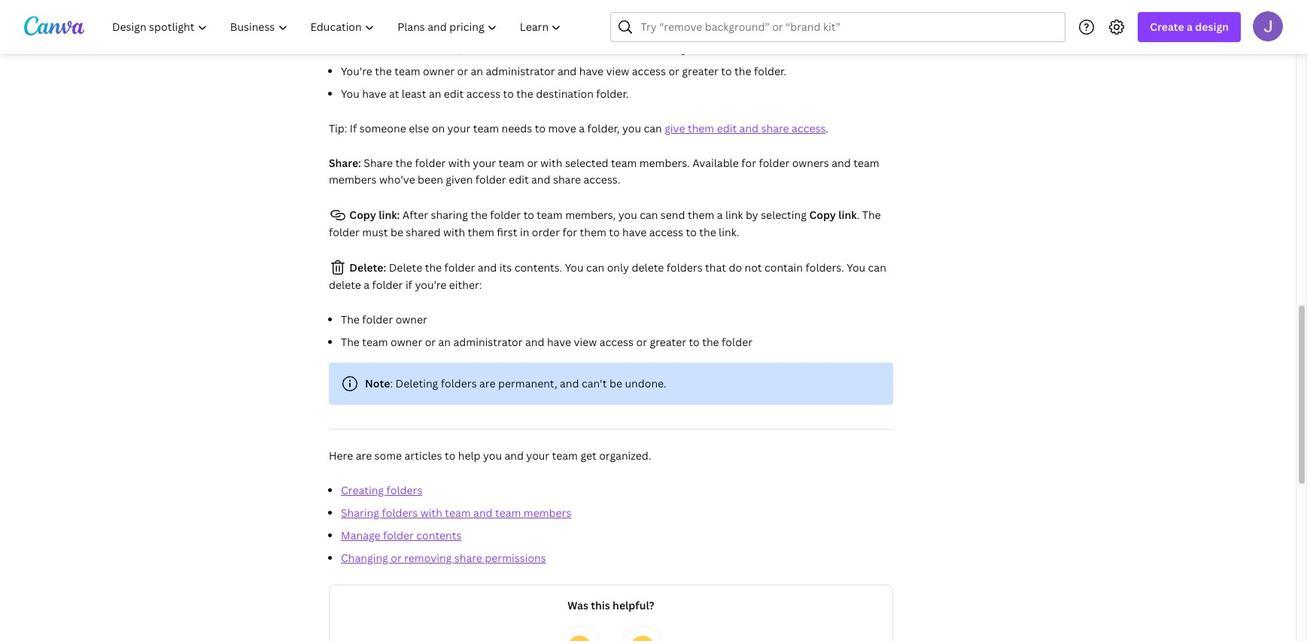 Task type: vqa. For each thing, say whether or not it's contained in the screenshot.
Search Search Box
no



Task type: describe. For each thing, give the bounding box(es) containing it.
manage folder contents link
[[341, 528, 462, 543]]

folder left "need"
[[648, 41, 679, 56]]

access up you're the team owner or an administrator and have view access or greater to the folder.
[[579, 41, 613, 56]]

articles
[[405, 449, 442, 463]]

folders right deleting
[[441, 376, 477, 391]]

or down the manage folder contents link
[[391, 551, 402, 565]]

not
[[745, 260, 762, 275]]

0 horizontal spatial you
[[341, 87, 360, 101]]

edit inside share the folder with your team or with selected team members. available for folder owners and team members who've been given folder edit and share access.
[[509, 172, 529, 187]]

edit up available
[[717, 121, 737, 135]]

design
[[1195, 20, 1229, 34]]

0 vertical spatial owner
[[423, 64, 455, 78]]

access up give
[[632, 64, 666, 78]]

the inside ". the folder must be shared with them first in order for them to have access to the link."
[[862, 208, 881, 222]]

copy link: after sharing the folder to team members, you can send them a link by selecting copy link
[[347, 208, 857, 222]]

folder,
[[587, 121, 620, 135]]

a inside the create a design dropdown button
[[1187, 20, 1193, 34]]

creating
[[341, 483, 384, 498]]

a up link.
[[717, 208, 723, 222]]

😔 image
[[631, 636, 655, 641]]

for inside ". the folder must be shared with them first in order for them to have access to the link."
[[563, 225, 577, 239]]

or right owner,
[[464, 41, 475, 56]]

you left "need"
[[682, 41, 701, 56]]

you have at least an edit access to the destination folder.
[[341, 87, 629, 101]]

an for edit
[[429, 87, 441, 101]]

selecting
[[761, 208, 807, 222]]

1 link from the left
[[726, 208, 743, 222]]

help
[[458, 449, 481, 463]]

them right give
[[688, 121, 714, 135]]

be inside ". the folder must be shared with them first in order for them to have access to the link."
[[391, 225, 403, 239]]

after
[[402, 208, 428, 222]]

and up permanent,
[[525, 335, 545, 349]]

manage
[[341, 528, 381, 543]]

least
[[402, 87, 426, 101]]

else
[[409, 121, 429, 135]]

if
[[406, 278, 412, 292]]

tip:
[[329, 121, 347, 135]]

0 vertical spatial greater
[[682, 64, 719, 78]]

0 vertical spatial view
[[606, 64, 629, 78]]

2 link from the left
[[839, 208, 857, 222]]

1 vertical spatial delete
[[329, 278, 361, 292]]

sharing
[[341, 506, 379, 520]]

the for the folder owner
[[341, 312, 360, 327]]

0 horizontal spatial .
[[826, 121, 829, 135]]

folders.
[[806, 260, 844, 275]]

members inside share the folder with your team or with selected team members. available for folder owners and team members who've been given folder edit and share access.
[[329, 172, 377, 187]]

0 vertical spatial an
[[471, 64, 483, 78]]

can left give
[[644, 121, 662, 135]]

owner for team
[[391, 335, 422, 349]]

some
[[375, 449, 402, 463]]

create a design button
[[1138, 12, 1241, 42]]

and up you're the team owner or an administrator and have view access or greater to the folder.
[[527, 41, 546, 56]]

was this helpful?
[[568, 598, 655, 613]]

folders down some
[[386, 483, 423, 498]]

or down owner,
[[457, 64, 468, 78]]

either:
[[449, 278, 482, 292]]

access.
[[584, 172, 620, 187]]

team up 'contents' on the left of page
[[445, 506, 471, 520]]

members.
[[640, 156, 690, 170]]

shared
[[406, 225, 441, 239]]

you're
[[341, 64, 373, 78]]

changing
[[341, 551, 388, 565]]

can right folders. at right
[[868, 260, 887, 275]]

and up destination
[[558, 64, 577, 78]]

:
[[390, 376, 393, 391]]

folder up first
[[490, 208, 521, 222]]

delete
[[389, 260, 422, 275]]

delete the folder and its contents. you can only delete folders that do not contain folders. you can delete a folder if you're either:
[[329, 260, 887, 292]]

team left get
[[552, 449, 578, 463]]

you're the folder owner, or have edit and share access to the folder you need to move.
[[341, 41, 775, 56]]

organized.
[[599, 449, 651, 463]]

Try "remove background" or "brand kit" search field
[[641, 13, 1056, 41]]

or up deleting
[[425, 335, 436, 349]]

with left selected
[[541, 156, 563, 170]]

you're
[[341, 41, 372, 56]]

1 horizontal spatial delete
[[632, 260, 664, 275]]

available
[[693, 156, 739, 170]]

team up least
[[395, 64, 420, 78]]

access up owners
[[792, 121, 826, 135]]

share:
[[329, 156, 361, 170]]

by
[[746, 208, 758, 222]]

members,
[[565, 208, 616, 222]]

note : deleting folders are permanent, and can't be undone.
[[365, 376, 667, 391]]

folder up been
[[415, 156, 446, 170]]

or up undone.
[[636, 335, 647, 349]]

1 vertical spatial view
[[574, 335, 597, 349]]

1 horizontal spatial folder.
[[754, 64, 787, 78]]

folder down delete:
[[362, 312, 393, 327]]

team up access.
[[611, 156, 637, 170]]

edit up the you have at least an edit access to the destination folder.
[[504, 41, 524, 56]]

permanent,
[[498, 376, 557, 391]]

can left only
[[586, 260, 605, 275]]

folder right given
[[476, 172, 506, 187]]

folder left owners
[[759, 156, 790, 170]]

share the folder with your team or with selected team members. available for folder owners and team members who've been given folder edit and share access.
[[329, 156, 880, 187]]

selected
[[565, 156, 609, 170]]

link:
[[379, 208, 400, 222]]

1 vertical spatial greater
[[650, 335, 686, 349]]

the inside share the folder with your team or with selected team members. available for folder owners and team members who've been given folder edit and share access.
[[396, 156, 412, 170]]

sharing folders with team and team members
[[341, 506, 572, 520]]

have up destination
[[579, 64, 604, 78]]

creating folders
[[341, 483, 423, 498]]

with up 'contents' on the left of page
[[421, 506, 443, 520]]

team left the needs
[[473, 121, 499, 135]]

1 vertical spatial folder.
[[596, 87, 629, 101]]

link.
[[719, 225, 740, 239]]

only
[[607, 260, 629, 275]]

folders up the manage folder contents
[[382, 506, 418, 520]]

at
[[389, 87, 399, 101]]

was
[[568, 598, 589, 613]]

note
[[365, 376, 390, 391]]

who've
[[379, 172, 415, 187]]

contents
[[416, 528, 462, 543]]

2 copy from the left
[[809, 208, 836, 222]]

jacob simon image
[[1253, 11, 1283, 41]]

you right the help
[[483, 449, 502, 463]]

folder left the if
[[372, 278, 403, 292]]

owner,
[[428, 41, 461, 56]]

folder left owner,
[[394, 41, 425, 56]]

a inside delete the folder and its contents. you can only delete folders that do not contain folders. you can delete a folder if you're either:
[[364, 278, 370, 292]]

folder up either:
[[444, 260, 475, 275]]

or up give
[[669, 64, 680, 78]]

and up permissions
[[474, 506, 493, 520]]

this
[[591, 598, 610, 613]]

give them edit and share access link
[[665, 121, 826, 135]]

team up order
[[537, 208, 563, 222]]

contain
[[765, 260, 803, 275]]



Task type: locate. For each thing, give the bounding box(es) containing it.
are left permanent,
[[479, 376, 496, 391]]

access inside ". the folder must be shared with them first in order for them to have access to the link."
[[649, 225, 683, 239]]

have left the at
[[362, 87, 387, 101]]

given
[[446, 172, 473, 187]]

. inside ". the folder must be shared with them first in order for them to have access to the link."
[[857, 208, 860, 222]]

the
[[862, 208, 881, 222], [341, 312, 360, 327], [341, 335, 360, 349]]

and right give
[[740, 121, 759, 135]]

sharing
[[431, 208, 468, 222]]

a
[[1187, 20, 1193, 34], [579, 121, 585, 135], [717, 208, 723, 222], [364, 278, 370, 292]]

the for the team owner or an administrator and have view access or greater to the folder
[[341, 335, 360, 349]]

1 horizontal spatial your
[[473, 156, 496, 170]]

a down delete:
[[364, 278, 370, 292]]

0 horizontal spatial delete
[[329, 278, 361, 292]]

1 vertical spatial owner
[[396, 312, 427, 327]]

sharing folders with team and team members link
[[341, 506, 572, 520]]

link up folders. at right
[[839, 208, 857, 222]]

1 vertical spatial be
[[610, 376, 623, 391]]

0 vertical spatial folder.
[[754, 64, 787, 78]]

folders inside delete the folder and its contents. you can only delete folders that do not contain folders. you can delete a folder if you're either:
[[667, 260, 703, 275]]

.
[[826, 121, 829, 135], [857, 208, 860, 222]]

and inside delete the folder and its contents. you can only delete folders that do not contain folders. you can delete a folder if you're either:
[[478, 260, 497, 275]]

an
[[471, 64, 483, 78], [429, 87, 441, 101], [438, 335, 451, 349]]

1 copy from the left
[[349, 208, 376, 222]]

access up "can't"
[[600, 335, 634, 349]]

1 horizontal spatial copy
[[809, 208, 836, 222]]

folder down do
[[722, 335, 753, 349]]

folder inside ". the folder must be shared with them first in order for them to have access to the link."
[[329, 225, 360, 239]]

2 vertical spatial owner
[[391, 335, 422, 349]]

be
[[391, 225, 403, 239], [610, 376, 623, 391]]

1 horizontal spatial view
[[606, 64, 629, 78]]

you're
[[415, 278, 447, 292]]

you
[[341, 87, 360, 101], [565, 260, 584, 275], [847, 260, 866, 275]]

order
[[532, 225, 560, 239]]

. right selecting
[[857, 208, 860, 222]]

1 horizontal spatial are
[[479, 376, 496, 391]]

permissions
[[485, 551, 546, 565]]

the
[[375, 41, 392, 56], [629, 41, 646, 56], [375, 64, 392, 78], [735, 64, 752, 78], [517, 87, 533, 101], [396, 156, 412, 170], [471, 208, 488, 222], [699, 225, 716, 239], [425, 260, 442, 275], [702, 335, 719, 349]]

or down the needs
[[527, 156, 538, 170]]

on
[[432, 121, 445, 135]]

administrator
[[486, 64, 555, 78], [453, 335, 523, 349]]

edit down the needs
[[509, 172, 529, 187]]

0 vertical spatial delete
[[632, 260, 664, 275]]

you down the you're
[[341, 87, 360, 101]]

deleting
[[396, 376, 438, 391]]

administrator up the you have at least an edit access to the destination folder.
[[486, 64, 555, 78]]

for right order
[[563, 225, 577, 239]]

greater up undone.
[[650, 335, 686, 349]]

owner down owner,
[[423, 64, 455, 78]]

share
[[364, 156, 393, 170]]

0 horizontal spatial members
[[329, 172, 377, 187]]

manage folder contents
[[341, 528, 462, 543]]

with up given
[[448, 156, 470, 170]]

creating folders link
[[341, 483, 423, 498]]

if
[[350, 121, 357, 135]]

delete right only
[[632, 260, 664, 275]]

do
[[729, 260, 742, 275]]

first
[[497, 225, 517, 239]]

the folder owner
[[341, 312, 427, 327]]

🙂 image
[[568, 636, 592, 641]]

helpful?
[[613, 598, 655, 613]]

and left its
[[478, 260, 497, 275]]

with
[[448, 156, 470, 170], [541, 156, 563, 170], [443, 225, 465, 239], [421, 506, 443, 520]]

you
[[682, 41, 701, 56], [622, 121, 641, 135], [618, 208, 637, 222], [483, 449, 502, 463]]

folder. up folder,
[[596, 87, 629, 101]]

have inside ". the folder must be shared with them first in order for them to have access to the link."
[[623, 225, 647, 239]]

create a design
[[1150, 20, 1229, 34]]

0 horizontal spatial link
[[726, 208, 743, 222]]

them right send at the top of page
[[688, 208, 715, 222]]

destination
[[536, 87, 594, 101]]

you right folder,
[[622, 121, 641, 135]]

0 horizontal spatial your
[[447, 121, 471, 135]]

move.
[[745, 41, 775, 56]]

must
[[362, 225, 388, 239]]

1 vertical spatial are
[[356, 449, 372, 463]]

your
[[447, 121, 471, 135], [473, 156, 496, 170], [526, 449, 550, 463]]

members up permissions
[[524, 506, 572, 520]]

top level navigation element
[[102, 12, 575, 42]]

1 vertical spatial administrator
[[453, 335, 523, 349]]

folder
[[394, 41, 425, 56], [648, 41, 679, 56], [415, 156, 446, 170], [759, 156, 790, 170], [476, 172, 506, 187], [490, 208, 521, 222], [329, 225, 360, 239], [444, 260, 475, 275], [372, 278, 403, 292], [362, 312, 393, 327], [722, 335, 753, 349], [383, 528, 414, 543]]

you're the team owner or an administrator and have view access or greater to the folder.
[[341, 64, 787, 78]]

be right "can't"
[[610, 376, 623, 391]]

owner down the folder owner
[[391, 335, 422, 349]]

access right least
[[466, 87, 501, 101]]

. the folder must be shared with them first in order for them to have access to the link.
[[329, 208, 881, 239]]

can left send at the top of page
[[640, 208, 658, 222]]

2 vertical spatial an
[[438, 335, 451, 349]]

team
[[395, 64, 420, 78], [473, 121, 499, 135], [499, 156, 525, 170], [611, 156, 637, 170], [854, 156, 880, 170], [537, 208, 563, 222], [362, 335, 388, 349], [552, 449, 578, 463], [445, 506, 471, 520], [495, 506, 521, 520]]

create
[[1150, 20, 1185, 34]]

here
[[329, 449, 353, 463]]

in
[[520, 225, 529, 239]]

2 horizontal spatial your
[[526, 449, 550, 463]]

greater down "need"
[[682, 64, 719, 78]]

administrator up note : deleting folders are permanent, and can't be undone.
[[453, 335, 523, 349]]

changing or removing share permissions link
[[341, 551, 546, 565]]

or
[[464, 41, 475, 56], [457, 64, 468, 78], [669, 64, 680, 78], [527, 156, 538, 170], [425, 335, 436, 349], [636, 335, 647, 349], [391, 551, 402, 565]]

here are some articles to help you and your team get organized.
[[329, 449, 651, 463]]

the inside delete the folder and its contents. you can only delete folders that do not contain folders. you can delete a folder if you're either:
[[425, 260, 442, 275]]

view up "can't"
[[574, 335, 597, 349]]

delete down delete:
[[329, 278, 361, 292]]

move
[[548, 121, 576, 135]]

can't
[[582, 376, 607, 391]]

folder.
[[754, 64, 787, 78], [596, 87, 629, 101]]

to
[[616, 41, 626, 56], [731, 41, 742, 56], [721, 64, 732, 78], [503, 87, 514, 101], [535, 121, 546, 135], [524, 208, 534, 222], [609, 225, 620, 239], [686, 225, 697, 239], [689, 335, 700, 349], [445, 449, 456, 463]]

1 vertical spatial for
[[563, 225, 577, 239]]

and left "can't"
[[560, 376, 579, 391]]

1 horizontal spatial for
[[742, 156, 756, 170]]

1 vertical spatial .
[[857, 208, 860, 222]]

the team owner or an administrator and have view access or greater to the folder
[[341, 335, 753, 349]]

send
[[661, 208, 685, 222]]

have right owner,
[[477, 41, 502, 56]]

have
[[477, 41, 502, 56], [579, 64, 604, 78], [362, 87, 387, 101], [623, 225, 647, 239], [547, 335, 571, 349]]

can
[[644, 121, 662, 135], [640, 208, 658, 222], [586, 260, 605, 275], [868, 260, 887, 275]]

someone
[[360, 121, 406, 135]]

team down the needs
[[499, 156, 525, 170]]

your inside share the folder with your team or with selected team members. available for folder owners and team members who've been given folder edit and share access.
[[473, 156, 496, 170]]

an down you're
[[438, 335, 451, 349]]

folders left that at right
[[667, 260, 703, 275]]

for inside share the folder with your team or with selected team members. available for folder owners and team members who've been given folder edit and share access.
[[742, 156, 756, 170]]

are right here
[[356, 449, 372, 463]]

members down share:
[[329, 172, 377, 187]]

1 horizontal spatial .
[[857, 208, 860, 222]]

1 horizontal spatial link
[[839, 208, 857, 222]]

delete:
[[347, 260, 386, 275]]

0 horizontal spatial for
[[563, 225, 577, 239]]

contents.
[[515, 260, 562, 275]]

be down link:
[[391, 225, 403, 239]]

2 vertical spatial your
[[526, 449, 550, 463]]

0 vertical spatial administrator
[[486, 64, 555, 78]]

them
[[688, 121, 714, 135], [688, 208, 715, 222], [468, 225, 494, 239], [580, 225, 607, 239]]

0 horizontal spatial be
[[391, 225, 403, 239]]

0 horizontal spatial copy
[[349, 208, 376, 222]]

. up owners
[[826, 121, 829, 135]]

team right owners
[[854, 156, 880, 170]]

0 vertical spatial the
[[862, 208, 881, 222]]

changing or removing share permissions
[[341, 551, 546, 565]]

them left first
[[468, 225, 494, 239]]

need
[[703, 41, 729, 56]]

your right on
[[447, 121, 471, 135]]

its
[[500, 260, 512, 275]]

and right the help
[[505, 449, 524, 463]]

view up folder,
[[606, 64, 629, 78]]

undone.
[[625, 376, 667, 391]]

0 vertical spatial .
[[826, 121, 829, 135]]

get
[[581, 449, 597, 463]]

have down copy link: after sharing the folder to team members, you can send them a link by selecting copy link
[[623, 225, 647, 239]]

them down "members,"
[[580, 225, 607, 239]]

1 vertical spatial the
[[341, 312, 360, 327]]

0 vertical spatial your
[[447, 121, 471, 135]]

you right contents.
[[565, 260, 584, 275]]

and right owners
[[832, 156, 851, 170]]

2 horizontal spatial you
[[847, 260, 866, 275]]

and
[[527, 41, 546, 56], [558, 64, 577, 78], [740, 121, 759, 135], [832, 156, 851, 170], [531, 172, 551, 187], [478, 260, 497, 275], [525, 335, 545, 349], [560, 376, 579, 391], [505, 449, 524, 463], [474, 506, 493, 520]]

team up permissions
[[495, 506, 521, 520]]

a left design
[[1187, 20, 1193, 34]]

edit
[[504, 41, 524, 56], [444, 87, 464, 101], [717, 121, 737, 135], [509, 172, 529, 187]]

your up given
[[473, 156, 496, 170]]

members
[[329, 172, 377, 187], [524, 506, 572, 520]]

needs
[[502, 121, 532, 135]]

the inside ". the folder must be shared with them first in order for them to have access to the link."
[[699, 225, 716, 239]]

1 vertical spatial members
[[524, 506, 572, 520]]

link left by
[[726, 208, 743, 222]]

give
[[665, 121, 685, 135]]

0 vertical spatial for
[[742, 156, 756, 170]]

an right least
[[429, 87, 441, 101]]

tip: if someone else on your team needs to move a folder, you can give them edit and share access .
[[329, 121, 829, 135]]

0 vertical spatial are
[[479, 376, 496, 391]]

1 horizontal spatial be
[[610, 376, 623, 391]]

0 horizontal spatial folder.
[[596, 87, 629, 101]]

0 horizontal spatial view
[[574, 335, 597, 349]]

you right "members,"
[[618, 208, 637, 222]]

removing
[[404, 551, 452, 565]]

team down the folder owner
[[362, 335, 388, 349]]

for right available
[[742, 156, 756, 170]]

access down send at the top of page
[[649, 225, 683, 239]]

with inside ". the folder must be shared with them first in order for them to have access to the link."
[[443, 225, 465, 239]]

1 horizontal spatial you
[[565, 260, 584, 275]]

and up order
[[531, 172, 551, 187]]

delete
[[632, 260, 664, 275], [329, 278, 361, 292]]

or inside share the folder with your team or with selected team members. available for folder owners and team members who've been given folder edit and share access.
[[527, 156, 538, 170]]

2 vertical spatial the
[[341, 335, 360, 349]]

folder up 'removing'
[[383, 528, 414, 543]]

copy right selecting
[[809, 208, 836, 222]]

0 vertical spatial members
[[329, 172, 377, 187]]

share inside share the folder with your team or with selected team members. available for folder owners and team members who've been given folder edit and share access.
[[553, 172, 581, 187]]

that
[[705, 260, 726, 275]]

folder. down 'move.'
[[754, 64, 787, 78]]

1 vertical spatial an
[[429, 87, 441, 101]]

an up the you have at least an edit access to the destination folder.
[[471, 64, 483, 78]]

0 horizontal spatial are
[[356, 449, 372, 463]]

been
[[418, 172, 443, 187]]

owners
[[792, 156, 829, 170]]

1 horizontal spatial members
[[524, 506, 572, 520]]

1 vertical spatial your
[[473, 156, 496, 170]]

a right move
[[579, 121, 585, 135]]

edit up on
[[444, 87, 464, 101]]

an for administrator
[[438, 335, 451, 349]]

copy up must
[[349, 208, 376, 222]]

0 vertical spatial be
[[391, 225, 403, 239]]

have up permanent,
[[547, 335, 571, 349]]

owner for folder
[[396, 312, 427, 327]]



